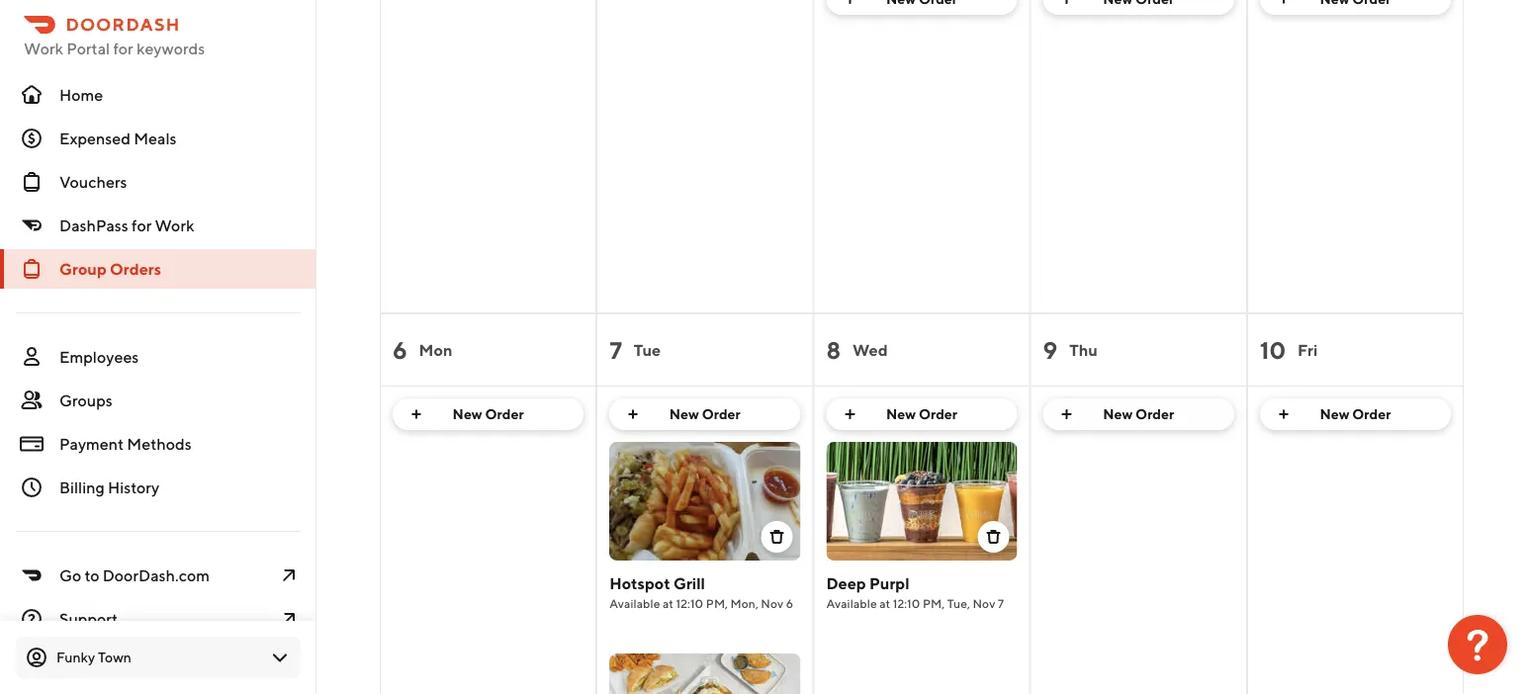 Task type: vqa. For each thing, say whether or not it's contained in the screenshot.


Task type: describe. For each thing, give the bounding box(es) containing it.
group orders
[[59, 260, 161, 278]]

new order for 9
[[1103, 406, 1174, 422]]

pm, for 7
[[706, 597, 728, 610]]

3 new order from the left
[[886, 406, 958, 422]]

employees link
[[0, 337, 317, 377]]

new order button for 6
[[393, 399, 584, 430]]

groups link
[[0, 381, 317, 420]]

0 vertical spatial for
[[113, 39, 133, 58]]

orders
[[110, 260, 161, 278]]

employees
[[59, 348, 139, 367]]

available for 7
[[610, 597, 660, 610]]

fri
[[1298, 341, 1318, 360]]

keywords
[[136, 39, 205, 58]]

go to doordash.com link
[[0, 556, 317, 596]]

7 inside deep purpl available at 12:10 pm, tue, nov 7
[[998, 597, 1004, 610]]

billing history link
[[0, 468, 317, 507]]

new order button for 9
[[1043, 399, 1234, 430]]

new for 9
[[1103, 406, 1133, 422]]

dashpass
[[59, 216, 128, 235]]

billing
[[59, 478, 105, 497]]

go to doordash.com
[[59, 566, 210, 585]]

new order for 10
[[1320, 406, 1391, 422]]

dashpass for work link
[[0, 206, 317, 245]]

expensed meals
[[59, 129, 177, 148]]

billing history
[[59, 478, 159, 497]]

hotspot grill available at 12:10 pm, mon, nov 6
[[610, 574, 794, 610]]

dashpass for work
[[59, 216, 194, 235]]

home link
[[0, 75, 317, 115]]

support
[[59, 610, 118, 629]]

available for 8
[[826, 597, 877, 610]]

go
[[59, 566, 81, 585]]

home
[[59, 86, 103, 104]]

wed
[[853, 341, 888, 360]]

expensed
[[59, 129, 131, 148]]

2 new from the left
[[670, 406, 699, 422]]

deep purpl available at 12:10 pm, tue, nov 7
[[826, 574, 1004, 610]]

0 vertical spatial 7
[[610, 336, 622, 364]]

deep purpl image
[[826, 442, 1018, 561]]

history
[[108, 478, 159, 497]]

order for 10
[[1353, 406, 1391, 422]]

at for 8
[[880, 597, 891, 610]]

groups
[[59, 391, 113, 410]]

pm, for 8
[[923, 597, 945, 610]]

open resource center image
[[1448, 615, 1508, 675]]



Task type: locate. For each thing, give the bounding box(es) containing it.
2 at from the left
[[880, 597, 891, 610]]

6 left mon
[[393, 336, 407, 364]]

group orders link
[[0, 249, 317, 289]]

delete group order entry image up deep purpl available at 12:10 pm, tue, nov 7
[[986, 529, 1002, 545]]

1 horizontal spatial 12:10
[[893, 597, 920, 610]]

order for 6
[[485, 406, 524, 422]]

new
[[453, 406, 482, 422], [670, 406, 699, 422], [886, 406, 916, 422], [1103, 406, 1133, 422], [1320, 406, 1350, 422]]

new for 10
[[1320, 406, 1350, 422]]

delete group order entry image
[[769, 529, 785, 545], [986, 529, 1002, 545]]

grill
[[674, 574, 705, 593]]

for right "portal"
[[113, 39, 133, 58]]

work up group orders link
[[155, 216, 194, 235]]

order for 9
[[1136, 406, 1174, 422]]

1 order from the left
[[485, 406, 524, 422]]

new order button down thu
[[1043, 399, 1234, 430]]

available down deep
[[826, 597, 877, 610]]

methods
[[127, 435, 192, 454]]

1 vertical spatial work
[[155, 216, 194, 235]]

at inside deep purpl available at 12:10 pm, tue, nov 7
[[880, 597, 891, 610]]

order
[[485, 406, 524, 422], [702, 406, 741, 422], [919, 406, 958, 422], [1136, 406, 1174, 422], [1353, 406, 1391, 422]]

expensed meals link
[[0, 119, 317, 158]]

12:10 inside "hotspot grill available at 12:10 pm, mon, nov 6"
[[676, 597, 704, 610]]

delete group order entry image up "hotspot grill available at 12:10 pm, mon, nov 6"
[[769, 529, 785, 545]]

nov
[[761, 597, 784, 610], [973, 597, 996, 610]]

hotspot grill image
[[610, 442, 801, 561]]

at down purpl
[[880, 597, 891, 610]]

pm, left 'mon,'
[[706, 597, 728, 610]]

portal
[[66, 39, 110, 58]]

1 horizontal spatial at
[[880, 597, 891, 610]]

1 new order from the left
[[453, 406, 524, 422]]

1 nov from the left
[[761, 597, 784, 610]]

1 horizontal spatial nov
[[973, 597, 996, 610]]

2 order from the left
[[702, 406, 741, 422]]

1 horizontal spatial work
[[155, 216, 194, 235]]

for up orders
[[132, 216, 152, 235]]

new order button down mon
[[393, 399, 584, 430]]

1 new from the left
[[453, 406, 482, 422]]

0 horizontal spatial 12:10
[[676, 597, 704, 610]]

2 new order from the left
[[670, 406, 741, 422]]

work
[[24, 39, 63, 58], [155, 216, 194, 235]]

1 horizontal spatial 7
[[998, 597, 1004, 610]]

7
[[610, 336, 622, 364], [998, 597, 1004, 610]]

tue,
[[947, 597, 970, 610]]

6 right 'mon,'
[[786, 597, 794, 610]]

new for 6
[[453, 406, 482, 422]]

1 horizontal spatial pm,
[[923, 597, 945, 610]]

0 horizontal spatial at
[[663, 597, 674, 610]]

1 available from the left
[[610, 597, 660, 610]]

nov right tue,
[[973, 597, 996, 610]]

7 right tue,
[[998, 597, 1004, 610]]

0 vertical spatial 6
[[393, 336, 407, 364]]

new order button down fri
[[1260, 399, 1451, 430]]

1 horizontal spatial 6
[[786, 597, 794, 610]]

4 new from the left
[[1103, 406, 1133, 422]]

funky
[[56, 649, 95, 666]]

new order button down 'wed'
[[826, 399, 1018, 430]]

1 pm, from the left
[[706, 597, 728, 610]]

1 12:10 from the left
[[676, 597, 704, 610]]

funky town
[[56, 649, 132, 666]]

4 new order from the left
[[1103, 406, 1174, 422]]

at
[[663, 597, 674, 610], [880, 597, 891, 610]]

nov for 8
[[973, 597, 996, 610]]

available inside "hotspot grill available at 12:10 pm, mon, nov 6"
[[610, 597, 660, 610]]

1 vertical spatial for
[[132, 216, 152, 235]]

0 horizontal spatial nov
[[761, 597, 784, 610]]

0 horizontal spatial work
[[24, 39, 63, 58]]

12:10
[[676, 597, 704, 610], [893, 597, 920, 610]]

12:10 for 8
[[893, 597, 920, 610]]

group
[[59, 260, 107, 278]]

available down 'hotspot'
[[610, 597, 660, 610]]

payment
[[59, 435, 124, 454]]

pm,
[[706, 597, 728, 610], [923, 597, 945, 610]]

new order button down tue
[[610, 399, 801, 430]]

10
[[1260, 336, 1286, 364]]

nov inside "hotspot grill available at 12:10 pm, mon, nov 6"
[[761, 597, 784, 610]]

at down grill
[[663, 597, 674, 610]]

available inside deep purpl available at 12:10 pm, tue, nov 7
[[826, 597, 877, 610]]

4 order from the left
[[1136, 406, 1174, 422]]

work left "portal"
[[24, 39, 63, 58]]

pm, left tue,
[[923, 597, 945, 610]]

1 vertical spatial 6
[[786, 597, 794, 610]]

deep
[[826, 574, 866, 593]]

pm, inside "hotspot grill available at 12:10 pm, mon, nov 6"
[[706, 597, 728, 610]]

new order
[[453, 406, 524, 422], [670, 406, 741, 422], [886, 406, 958, 422], [1103, 406, 1174, 422], [1320, 406, 1391, 422]]

1 delete group order entry image from the left
[[769, 529, 785, 545]]

1 at from the left
[[663, 597, 674, 610]]

tue
[[634, 341, 661, 360]]

at for 7
[[663, 597, 674, 610]]

8
[[826, 336, 841, 364]]

2 available from the left
[[826, 597, 877, 610]]

0 horizontal spatial available
[[610, 597, 660, 610]]

2 pm, from the left
[[923, 597, 945, 610]]

6 inside "hotspot grill available at 12:10 pm, mon, nov 6"
[[786, 597, 794, 610]]

purpl
[[869, 574, 910, 593]]

6
[[393, 336, 407, 364], [786, 597, 794, 610]]

nov for 7
[[761, 597, 784, 610]]

mon,
[[731, 597, 759, 610]]

mon
[[419, 341, 453, 360]]

hotspot
[[610, 574, 670, 593]]

town
[[98, 649, 132, 666]]

2 new order button from the left
[[610, 399, 801, 430]]

nov right 'mon,'
[[761, 597, 784, 610]]

for
[[113, 39, 133, 58], [132, 216, 152, 235]]

payment methods
[[59, 435, 192, 454]]

3 new from the left
[[886, 406, 916, 422]]

work portal for keywords
[[24, 39, 205, 58]]

support link
[[0, 599, 317, 639]]

at inside "hotspot grill available at 12:10 pm, mon, nov 6"
[[663, 597, 674, 610]]

1 horizontal spatial available
[[826, 597, 877, 610]]

vouchers link
[[0, 162, 317, 202]]

new order button
[[393, 399, 584, 430], [610, 399, 801, 430], [826, 399, 1018, 430], [1043, 399, 1234, 430], [1260, 399, 1451, 430]]

12:10 down purpl
[[893, 597, 920, 610]]

new order button for 10
[[1260, 399, 1451, 430]]

0 horizontal spatial 6
[[393, 336, 407, 364]]

new order for 6
[[453, 406, 524, 422]]

doordash.com
[[103, 566, 210, 585]]

meals
[[134, 129, 177, 148]]

2 12:10 from the left
[[893, 597, 920, 610]]

1 new order button from the left
[[393, 399, 584, 430]]

2 nov from the left
[[973, 597, 996, 610]]

payment methods link
[[0, 424, 317, 464]]

12:10 for 7
[[676, 597, 704, 610]]

7 left tue
[[610, 336, 622, 364]]

pm, inside deep purpl available at 12:10 pm, tue, nov 7
[[923, 597, 945, 610]]

0 horizontal spatial pm,
[[706, 597, 728, 610]]

delete group order entry image for 7
[[769, 529, 785, 545]]

5 order from the left
[[1353, 406, 1391, 422]]

12:10 inside deep purpl available at 12:10 pm, tue, nov 7
[[893, 597, 920, 610]]

2 delete group order entry image from the left
[[986, 529, 1002, 545]]

1 horizontal spatial delete group order entry image
[[986, 529, 1002, 545]]

3 new order button from the left
[[826, 399, 1018, 430]]

nov inside deep purpl available at 12:10 pm, tue, nov 7
[[973, 597, 996, 610]]

9
[[1043, 336, 1058, 364]]

5 new order button from the left
[[1260, 399, 1451, 430]]

thu
[[1070, 341, 1098, 360]]

vouchers
[[59, 173, 127, 191]]

0 horizontal spatial delete group order entry image
[[769, 529, 785, 545]]

4 new order button from the left
[[1043, 399, 1234, 430]]

5 new order from the left
[[1320, 406, 1391, 422]]

0 horizontal spatial 7
[[610, 336, 622, 364]]

0 vertical spatial work
[[24, 39, 63, 58]]

delete group order entry image for 8
[[986, 529, 1002, 545]]

1 vertical spatial 7
[[998, 597, 1004, 610]]

3 order from the left
[[919, 406, 958, 422]]

to
[[85, 566, 99, 585]]

12:10 down grill
[[676, 597, 704, 610]]

5 new from the left
[[1320, 406, 1350, 422]]

available
[[610, 597, 660, 610], [826, 597, 877, 610]]



